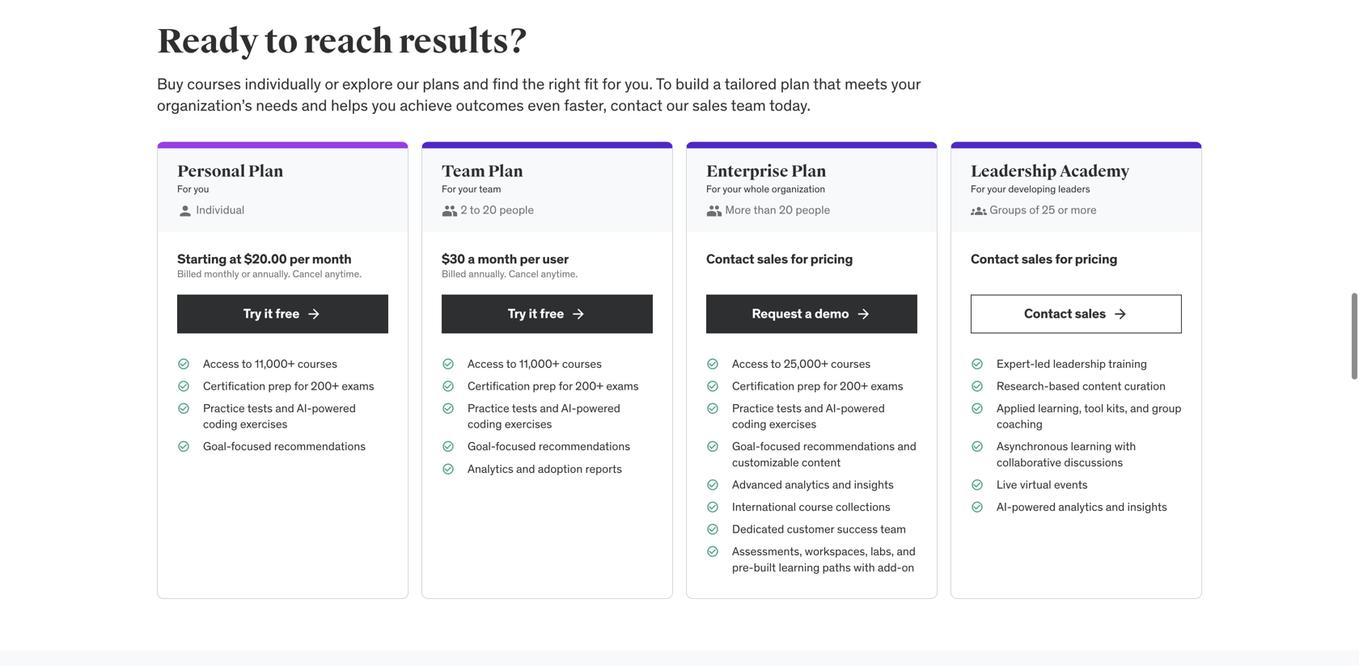 Task type: describe. For each thing, give the bounding box(es) containing it.
annually. inside $30 a month per user billed annually. cancel anytime.
[[469, 268, 507, 280]]

0 vertical spatial insights
[[854, 478, 894, 492]]

even
[[528, 96, 561, 115]]

a inside buy courses individually or explore our plans and find the right fit for you. to build a tailored plan that meets your organization's needs and helps you achieve outcomes even faster, contact our sales team today.
[[713, 74, 721, 93]]

starting
[[177, 251, 227, 268]]

access for team
[[468, 357, 504, 371]]

contact sales for pricing for leadership
[[971, 251, 1118, 268]]

false image inside request a demo link
[[856, 306, 872, 322]]

try it free link for personal plan
[[177, 295, 388, 334]]

assessments, workspaces, labs, and pre-built learning paths with add-on
[[732, 545, 916, 575]]

0 vertical spatial our
[[397, 74, 419, 93]]

3 certification prep for 200+ exams from the left
[[732, 379, 904, 394]]

25,000+
[[784, 357, 828, 371]]

false image for personal plan
[[177, 203, 193, 219]]

sales up leadership
[[1075, 306, 1106, 322]]

paths
[[823, 561, 851, 575]]

pricing for enterprise plan
[[811, 251, 853, 268]]

virtual
[[1020, 478, 1052, 492]]

3 certification from the left
[[732, 379, 795, 394]]

per for team plan
[[520, 251, 540, 268]]

demo
[[815, 306, 849, 322]]

annually. inside starting at $20.00 per month billed monthly or annually. cancel anytime.
[[253, 268, 290, 280]]

anytime. inside $30 a month per user billed annually. cancel anytime.
[[541, 268, 578, 280]]

contact for leadership academy
[[971, 251, 1019, 268]]

you inside buy courses individually or explore our plans and find the right fit for you. to build a tailored plan that meets your organization's needs and helps you achieve outcomes even faster, contact our sales team today.
[[372, 96, 396, 115]]

you inside "personal plan for you"
[[194, 183, 209, 195]]

labs,
[[871, 545, 894, 559]]

buy
[[157, 74, 183, 93]]

advanced
[[732, 478, 783, 492]]

pre-
[[732, 561, 754, 575]]

reports
[[586, 462, 622, 477]]

starting at $20.00 per month billed monthly or annually. cancel anytime.
[[177, 251, 362, 280]]

11,000+ for personal plan
[[255, 357, 295, 371]]

people for enterprise plan
[[796, 203, 831, 217]]

and inside goal-focused recommendations and customizable content
[[898, 440, 917, 454]]

try for personal plan
[[243, 306, 261, 322]]

applied
[[997, 401, 1036, 416]]

plans
[[423, 74, 460, 93]]

recommendations for personal plan
[[274, 440, 366, 454]]

live virtual events
[[997, 478, 1088, 492]]

sales inside buy courses individually or explore our plans and find the right fit for you. to build a tailored plan that meets your organization's needs and helps you achieve outcomes even faster, contact our sales team today.
[[693, 96, 728, 115]]

tailored
[[725, 74, 777, 93]]

reach
[[304, 21, 393, 63]]

recommendations for team plan
[[539, 440, 630, 454]]

anytime. inside starting at $20.00 per month billed monthly or annually. cancel anytime.
[[325, 268, 362, 280]]

dedicated
[[732, 522, 784, 537]]

team
[[442, 162, 485, 182]]

fit
[[585, 74, 599, 93]]

analytics
[[468, 462, 514, 477]]

led
[[1035, 357, 1051, 371]]

1 vertical spatial analytics
[[1059, 500, 1103, 515]]

sales down of
[[1022, 251, 1053, 268]]

sales down more than 20 people
[[757, 251, 788, 268]]

focused for personal
[[231, 440, 271, 454]]

recommendations inside goal-focused recommendations and customizable content
[[803, 440, 895, 454]]

request a demo
[[752, 306, 849, 322]]

individually
[[245, 74, 321, 93]]

user
[[543, 251, 569, 268]]

for for personal plan
[[177, 183, 191, 195]]

plan for team plan
[[488, 162, 523, 182]]

training
[[1109, 357, 1148, 371]]

certification prep for 200+ exams for team plan
[[468, 379, 639, 394]]

$30
[[442, 251, 465, 268]]

build
[[676, 74, 710, 93]]

3 tests from the left
[[777, 401, 802, 416]]

2 to 20 people
[[461, 203, 534, 217]]

learning,
[[1038, 401, 1082, 416]]

outcomes
[[456, 96, 524, 115]]

focused inside goal-focused recommendations and customizable content
[[760, 440, 801, 454]]

to
[[656, 74, 672, 93]]

try it free link for team plan
[[442, 295, 653, 334]]

or for 25
[[1058, 203, 1068, 217]]

month inside $30 a month per user billed annually. cancel anytime.
[[478, 251, 517, 268]]

add-
[[878, 561, 902, 575]]

0 vertical spatial analytics
[[785, 478, 830, 492]]

contact
[[611, 96, 663, 115]]

team plan for your team
[[442, 162, 523, 195]]

built
[[754, 561, 776, 575]]

request
[[752, 306, 802, 322]]

than
[[754, 203, 777, 217]]

more
[[725, 203, 751, 217]]

exercises for team plan
[[505, 417, 552, 432]]

content inside goal-focused recommendations and customizable content
[[802, 455, 841, 470]]

try it free for team plan
[[508, 306, 564, 322]]

explore
[[342, 74, 393, 93]]

with inside 'assessments, workspaces, labs, and pre-built learning paths with add-on'
[[854, 561, 875, 575]]

goal- inside goal-focused recommendations and customizable content
[[732, 440, 760, 454]]

11,000+ for team plan
[[519, 357, 560, 371]]

enterprise plan for your whole organization
[[706, 162, 827, 195]]

expert-led leadership training
[[997, 357, 1148, 371]]

it for team plan
[[529, 306, 537, 322]]

0 vertical spatial content
[[1083, 379, 1122, 394]]

contact sales for pricing for enterprise
[[706, 251, 853, 268]]

exams for personal plan
[[342, 379, 374, 394]]

access to 11,000+ courses for personal plan
[[203, 357, 337, 371]]

at
[[229, 251, 241, 268]]

analytics and adoption reports
[[468, 462, 622, 477]]

tool
[[1085, 401, 1104, 416]]

with inside the asynchronous learning with collaborative discussions
[[1115, 440, 1136, 454]]

for inside buy courses individually or explore our plans and find the right fit for you. to build a tailored plan that meets your organization's needs and helps you achieve outcomes even faster, contact our sales team today.
[[602, 74, 621, 93]]

2 horizontal spatial team
[[881, 522, 906, 537]]

access to 25,000+ courses
[[732, 357, 871, 371]]

tests for personal plan
[[247, 401, 273, 416]]

collections
[[836, 500, 891, 515]]

more
[[1071, 203, 1097, 217]]

ready
[[157, 21, 258, 63]]

advanced analytics and insights
[[732, 478, 894, 492]]

events
[[1054, 478, 1088, 492]]

customer
[[787, 522, 835, 537]]

per for personal plan
[[290, 251, 309, 268]]

success
[[837, 522, 878, 537]]

certification prep for 200+ exams for personal plan
[[203, 379, 374, 394]]

right
[[549, 74, 581, 93]]

learning inside the asynchronous learning with collaborative discussions
[[1071, 440, 1112, 454]]

plan for enterprise plan
[[791, 162, 827, 182]]

needs
[[256, 96, 298, 115]]

practice for team
[[468, 401, 510, 416]]

or for individually
[[325, 74, 339, 93]]

kits,
[[1107, 401, 1128, 416]]

coding for team
[[468, 417, 502, 432]]

200+ for team plan
[[576, 379, 604, 394]]

customizable
[[732, 455, 799, 470]]

$30 a month per user billed annually. cancel anytime.
[[442, 251, 578, 280]]

exams for team plan
[[606, 379, 639, 394]]

monthly
[[204, 268, 239, 280]]

request a demo link
[[706, 295, 918, 334]]

asynchronous
[[997, 440, 1068, 454]]

coding for personal
[[203, 417, 238, 432]]

3 coding from the left
[[732, 417, 767, 432]]

cancel inside starting at $20.00 per month billed monthly or annually. cancel anytime.
[[293, 268, 323, 280]]

goal-focused recommendations and customizable content
[[732, 440, 917, 470]]

leadership
[[971, 162, 1057, 182]]

team inside buy courses individually or explore our plans and find the right fit for you. to build a tailored plan that meets your organization's needs and helps you achieve outcomes even faster, contact our sales team today.
[[731, 96, 766, 115]]

for for team plan
[[442, 183, 456, 195]]

3 exercises from the left
[[770, 417, 817, 432]]

false image for try it free
[[571, 306, 587, 322]]

organization
[[772, 183, 826, 195]]

groups of 25 or more
[[990, 203, 1097, 217]]

contact sales link
[[971, 295, 1182, 334]]

try for team plan
[[508, 306, 526, 322]]

20 for enterprise
[[779, 203, 793, 217]]

goal- for personal
[[203, 440, 231, 454]]

international course collections
[[732, 500, 891, 515]]

exercises for personal plan
[[240, 417, 288, 432]]

academy
[[1060, 162, 1130, 182]]

2 horizontal spatial contact
[[1025, 306, 1073, 322]]

certification for personal
[[203, 379, 266, 394]]

ready to reach results?
[[157, 21, 529, 63]]

for for enterprise plan
[[706, 183, 721, 195]]

2
[[461, 203, 467, 217]]



Task type: vqa. For each thing, say whether or not it's contained in the screenshot.
Software
no



Task type: locate. For each thing, give the bounding box(es) containing it.
2 people from the left
[[796, 203, 831, 217]]

plan right personal
[[248, 162, 283, 182]]

for down personal
[[177, 183, 191, 195]]

1 11,000+ from the left
[[255, 357, 295, 371]]

1 access to 11,000+ courses from the left
[[203, 357, 337, 371]]

exams
[[342, 379, 374, 394], [606, 379, 639, 394], [871, 379, 904, 394]]

2 horizontal spatial practice tests and ai-powered coding exercises
[[732, 401, 885, 432]]

1 exams from the left
[[342, 379, 374, 394]]

team inside team plan for your team
[[479, 183, 501, 195]]

0 horizontal spatial tests
[[247, 401, 273, 416]]

find
[[493, 74, 519, 93]]

2 prep from the left
[[533, 379, 556, 394]]

0 horizontal spatial cancel
[[293, 268, 323, 280]]

team
[[731, 96, 766, 115], [479, 183, 501, 195], [881, 522, 906, 537]]

1 practice tests and ai-powered coding exercises from the left
[[203, 401, 356, 432]]

2 horizontal spatial exams
[[871, 379, 904, 394]]

practice
[[203, 401, 245, 416], [468, 401, 510, 416], [732, 401, 774, 416]]

for down leadership
[[971, 183, 985, 195]]

goal-focused recommendations
[[203, 440, 366, 454], [468, 440, 630, 454]]

0 horizontal spatial certification
[[203, 379, 266, 394]]

a right build
[[713, 74, 721, 93]]

false image
[[177, 203, 193, 219], [442, 203, 458, 219], [706, 203, 723, 219], [306, 306, 322, 322], [856, 306, 872, 322]]

your for team plan
[[458, 183, 477, 195]]

try down $30 a month per user billed annually. cancel anytime.
[[508, 306, 526, 322]]

access
[[203, 357, 239, 371], [468, 357, 504, 371], [732, 357, 769, 371]]

a for $30 a month per user billed annually. cancel anytime.
[[468, 251, 475, 268]]

today.
[[770, 96, 811, 115]]

research-based content curation
[[997, 379, 1166, 394]]

0 horizontal spatial contact sales for pricing
[[706, 251, 853, 268]]

0 horizontal spatial plan
[[248, 162, 283, 182]]

your inside the enterprise plan for your whole organization
[[723, 183, 742, 195]]

0 horizontal spatial 20
[[483, 203, 497, 217]]

plan inside "personal plan for you"
[[248, 162, 283, 182]]

0 horizontal spatial insights
[[854, 478, 894, 492]]

0 horizontal spatial our
[[397, 74, 419, 93]]

you.
[[625, 74, 653, 93]]

2 certification prep for 200+ exams from the left
[[468, 379, 639, 394]]

2 horizontal spatial false image
[[1113, 306, 1129, 322]]

a inside $30 a month per user billed annually. cancel anytime.
[[468, 251, 475, 268]]

plan up 2 to 20 people
[[488, 162, 523, 182]]

1 vertical spatial learning
[[779, 561, 820, 575]]

0 horizontal spatial access
[[203, 357, 239, 371]]

2 focused from the left
[[496, 440, 536, 454]]

coaching
[[997, 417, 1043, 432]]

team up 2 to 20 people
[[479, 183, 501, 195]]

plan inside the enterprise plan for your whole organization
[[791, 162, 827, 182]]

based
[[1049, 379, 1080, 394]]

$20.00
[[244, 251, 287, 268]]

2 11,000+ from the left
[[519, 357, 560, 371]]

analytics
[[785, 478, 830, 492], [1059, 500, 1103, 515]]

of
[[1030, 203, 1040, 217]]

0 vertical spatial learning
[[1071, 440, 1112, 454]]

0 horizontal spatial recommendations
[[274, 440, 366, 454]]

try it free down starting at $20.00 per month billed monthly or annually. cancel anytime.
[[243, 306, 300, 322]]

you down personal
[[194, 183, 209, 195]]

access for personal
[[203, 357, 239, 371]]

1 200+ from the left
[[311, 379, 339, 394]]

1 horizontal spatial with
[[1115, 440, 1136, 454]]

0 horizontal spatial 11,000+
[[255, 357, 295, 371]]

per
[[290, 251, 309, 268], [520, 251, 540, 268]]

1 anytime. from the left
[[325, 268, 362, 280]]

false image
[[971, 203, 987, 219], [571, 306, 587, 322], [1113, 306, 1129, 322]]

2 anytime. from the left
[[541, 268, 578, 280]]

4 for from the left
[[971, 183, 985, 195]]

on
[[902, 561, 915, 575]]

with down labs,
[[854, 561, 875, 575]]

2 horizontal spatial exercises
[[770, 417, 817, 432]]

collaborative
[[997, 455, 1062, 470]]

0 vertical spatial with
[[1115, 440, 1136, 454]]

2 access from the left
[[468, 357, 504, 371]]

our up the achieve
[[397, 74, 419, 93]]

0 horizontal spatial team
[[479, 183, 501, 195]]

your up more
[[723, 183, 742, 195]]

1 people from the left
[[500, 203, 534, 217]]

0 horizontal spatial exams
[[342, 379, 374, 394]]

for down the team
[[442, 183, 456, 195]]

1 horizontal spatial practice tests and ai-powered coding exercises
[[468, 401, 621, 432]]

your for enterprise plan
[[723, 183, 742, 195]]

coding
[[203, 417, 238, 432], [468, 417, 502, 432], [732, 417, 767, 432]]

1 vertical spatial you
[[194, 183, 209, 195]]

1 horizontal spatial a
[[713, 74, 721, 93]]

1 practice from the left
[[203, 401, 245, 416]]

1 cancel from the left
[[293, 268, 323, 280]]

try it free
[[243, 306, 300, 322], [508, 306, 564, 322]]

courses inside buy courses individually or explore our plans and find the right fit for you. to build a tailored plan that meets your organization's needs and helps you achieve outcomes even faster, contact our sales team today.
[[187, 74, 241, 93]]

month right the $20.00 on the left top of the page
[[312, 251, 352, 268]]

1 annually. from the left
[[253, 268, 290, 280]]

2 cancel from the left
[[509, 268, 539, 280]]

11,000+
[[255, 357, 295, 371], [519, 357, 560, 371]]

1 horizontal spatial 200+
[[576, 379, 604, 394]]

more than 20 people
[[725, 203, 831, 217]]

0 horizontal spatial try
[[243, 306, 261, 322]]

1 vertical spatial content
[[802, 455, 841, 470]]

2 annually. from the left
[[469, 268, 507, 280]]

annually. down the $20.00 on the left top of the page
[[253, 268, 290, 280]]

free for team plan
[[540, 306, 564, 322]]

annually. down 2 to 20 people
[[469, 268, 507, 280]]

200+
[[311, 379, 339, 394], [576, 379, 604, 394], [840, 379, 868, 394]]

false image left more
[[706, 203, 723, 219]]

adoption
[[538, 462, 583, 477]]

contact up led
[[1025, 306, 1073, 322]]

try down starting at $20.00 per month billed monthly or annually. cancel anytime.
[[243, 306, 261, 322]]

2 exams from the left
[[606, 379, 639, 394]]

ai-
[[297, 401, 312, 416], [561, 401, 577, 416], [826, 401, 841, 416], [997, 500, 1012, 515]]

2 horizontal spatial focused
[[760, 440, 801, 454]]

sales down build
[[693, 96, 728, 115]]

leadership
[[1053, 357, 1106, 371]]

plan up organization
[[791, 162, 827, 182]]

contact for enterprise plan
[[706, 251, 755, 268]]

1 20 from the left
[[483, 203, 497, 217]]

contact sales for pricing down more than 20 people
[[706, 251, 853, 268]]

1 try it free from the left
[[243, 306, 300, 322]]

your for leadership academy
[[988, 183, 1006, 195]]

2 20 from the left
[[779, 203, 793, 217]]

2 goal-focused recommendations from the left
[[468, 440, 630, 454]]

access to 11,000+ courses for team plan
[[468, 357, 602, 371]]

0 horizontal spatial content
[[802, 455, 841, 470]]

1 horizontal spatial try it free
[[508, 306, 564, 322]]

your up groups
[[988, 183, 1006, 195]]

it down starting at $20.00 per month billed monthly or annually. cancel anytime.
[[264, 306, 273, 322]]

content up advanced analytics and insights
[[802, 455, 841, 470]]

pricing
[[811, 251, 853, 268], [1075, 251, 1118, 268]]

billed inside $30 a month per user billed annually. cancel anytime.
[[442, 268, 466, 280]]

group
[[1152, 401, 1182, 416]]

false image right demo
[[856, 306, 872, 322]]

1 exercises from the left
[[240, 417, 288, 432]]

plan inside team plan for your team
[[488, 162, 523, 182]]

prep
[[268, 379, 292, 394], [533, 379, 556, 394], [798, 379, 821, 394]]

2 month from the left
[[478, 251, 517, 268]]

free down user
[[540, 306, 564, 322]]

billed for personal
[[177, 268, 202, 280]]

analytics down events
[[1059, 500, 1103, 515]]

for inside leadership academy for your developing leaders
[[971, 183, 985, 195]]

powered
[[312, 401, 356, 416], [577, 401, 621, 416], [841, 401, 885, 416], [1012, 500, 1056, 515]]

20 right than on the right
[[779, 203, 793, 217]]

asynchronous learning with collaborative discussions
[[997, 440, 1136, 470]]

the
[[522, 74, 545, 93]]

1 horizontal spatial team
[[731, 96, 766, 115]]

xsmall image
[[177, 356, 190, 372], [442, 356, 455, 372], [442, 379, 455, 395], [706, 379, 719, 395], [971, 379, 984, 395], [177, 401, 190, 417], [706, 401, 719, 417], [971, 401, 984, 417], [971, 439, 984, 455], [706, 477, 719, 493], [706, 500, 719, 516], [706, 522, 719, 538], [706, 544, 719, 560]]

25
[[1042, 203, 1055, 217]]

for
[[177, 183, 191, 195], [442, 183, 456, 195], [706, 183, 721, 195], [971, 183, 985, 195]]

try it free link down starting at $20.00 per month billed monthly or annually. cancel anytime.
[[177, 295, 388, 334]]

a for request a demo
[[805, 306, 812, 322]]

2 practice tests and ai-powered coding exercises from the left
[[468, 401, 621, 432]]

3 practice from the left
[[732, 401, 774, 416]]

0 horizontal spatial per
[[290, 251, 309, 268]]

1 horizontal spatial learning
[[1071, 440, 1112, 454]]

annually.
[[253, 268, 290, 280], [469, 268, 507, 280]]

analytics up international course collections
[[785, 478, 830, 492]]

3 200+ from the left
[[840, 379, 868, 394]]

it down $30 a month per user billed annually. cancel anytime.
[[529, 306, 537, 322]]

false image for team plan
[[442, 203, 458, 219]]

3 exams from the left
[[871, 379, 904, 394]]

team up labs,
[[881, 522, 906, 537]]

1 horizontal spatial prep
[[533, 379, 556, 394]]

2 try it free link from the left
[[442, 295, 653, 334]]

buy courses individually or explore our plans and find the right fit for you. to build a tailored plan that meets your organization's needs and helps you achieve outcomes even faster, contact our sales team today.
[[157, 74, 921, 115]]

assessments,
[[732, 545, 802, 559]]

1 try from the left
[[243, 306, 261, 322]]

2 it from the left
[[529, 306, 537, 322]]

0 vertical spatial or
[[325, 74, 339, 93]]

try it free for personal plan
[[243, 306, 300, 322]]

per inside $30 a month per user billed annually. cancel anytime.
[[520, 251, 540, 268]]

20 for team
[[483, 203, 497, 217]]

1 horizontal spatial you
[[372, 96, 396, 115]]

prep for personal plan
[[268, 379, 292, 394]]

0 horizontal spatial anytime.
[[325, 268, 362, 280]]

your inside buy courses individually or explore our plans and find the right fit for you. to build a tailored plan that meets your organization's needs and helps you achieve outcomes even faster, contact our sales team today.
[[892, 74, 921, 93]]

tests
[[247, 401, 273, 416], [512, 401, 537, 416], [777, 401, 802, 416]]

1 horizontal spatial free
[[540, 306, 564, 322]]

2 recommendations from the left
[[539, 440, 630, 454]]

discussions
[[1065, 455, 1123, 470]]

1 horizontal spatial cancel
[[509, 268, 539, 280]]

1 horizontal spatial access
[[468, 357, 504, 371]]

1 for from the left
[[177, 183, 191, 195]]

2 exercises from the left
[[505, 417, 552, 432]]

prep for team plan
[[533, 379, 556, 394]]

international
[[732, 500, 796, 515]]

0 horizontal spatial billed
[[177, 268, 202, 280]]

achieve
[[400, 96, 452, 115]]

1 horizontal spatial month
[[478, 251, 517, 268]]

plan for personal plan
[[248, 162, 283, 182]]

0 horizontal spatial practice
[[203, 401, 245, 416]]

false image for contact sales
[[1113, 306, 1129, 322]]

dedicated customer success team
[[732, 522, 906, 537]]

1 horizontal spatial analytics
[[1059, 500, 1103, 515]]

1 goal-focused recommendations from the left
[[203, 440, 366, 454]]

organization's
[[157, 96, 252, 115]]

2 per from the left
[[520, 251, 540, 268]]

1 access from the left
[[203, 357, 239, 371]]

individual
[[196, 203, 245, 217]]

0 horizontal spatial annually.
[[253, 268, 290, 280]]

1 billed from the left
[[177, 268, 202, 280]]

for inside team plan for your team
[[442, 183, 456, 195]]

1 horizontal spatial billed
[[442, 268, 466, 280]]

personal
[[177, 162, 245, 182]]

for down enterprise
[[706, 183, 721, 195]]

learning up discussions
[[1071, 440, 1112, 454]]

per right the $20.00 on the left top of the page
[[290, 251, 309, 268]]

2 certification from the left
[[468, 379, 530, 394]]

a inside request a demo link
[[805, 306, 812, 322]]

applied learning, tool kits, and group coaching
[[997, 401, 1182, 432]]

2 for from the left
[[442, 183, 456, 195]]

people down team plan for your team at the top left of the page
[[500, 203, 534, 217]]

team down tailored
[[731, 96, 766, 115]]

1 horizontal spatial content
[[1083, 379, 1122, 394]]

0 horizontal spatial 200+
[[311, 379, 339, 394]]

month right $30
[[478, 251, 517, 268]]

1 horizontal spatial per
[[520, 251, 540, 268]]

2 200+ from the left
[[576, 379, 604, 394]]

2 contact sales for pricing from the left
[[971, 251, 1118, 268]]

0 vertical spatial you
[[372, 96, 396, 115]]

2 goal- from the left
[[468, 440, 496, 454]]

groups
[[990, 203, 1027, 217]]

a right $30
[[468, 251, 475, 268]]

it for personal plan
[[264, 306, 273, 322]]

you down "explore"
[[372, 96, 396, 115]]

2 horizontal spatial a
[[805, 306, 812, 322]]

3 for from the left
[[706, 183, 721, 195]]

0 horizontal spatial free
[[275, 306, 300, 322]]

cancel
[[293, 268, 323, 280], [509, 268, 539, 280]]

or right monthly
[[242, 268, 250, 280]]

3 practice tests and ai-powered coding exercises from the left
[[732, 401, 885, 432]]

a left demo
[[805, 306, 812, 322]]

workspaces,
[[805, 545, 868, 559]]

for inside the enterprise plan for your whole organization
[[706, 183, 721, 195]]

0 horizontal spatial goal-
[[203, 440, 231, 454]]

2 horizontal spatial coding
[[732, 417, 767, 432]]

1 horizontal spatial tests
[[512, 401, 537, 416]]

1 it from the left
[[264, 306, 273, 322]]

tests for team plan
[[512, 401, 537, 416]]

goal-
[[203, 440, 231, 454], [468, 440, 496, 454], [732, 440, 760, 454]]

or inside starting at $20.00 per month billed monthly or annually. cancel anytime.
[[242, 268, 250, 280]]

pricing down more
[[1075, 251, 1118, 268]]

that
[[814, 74, 841, 93]]

2 access to 11,000+ courses from the left
[[468, 357, 602, 371]]

leadership academy for your developing leaders
[[971, 162, 1130, 195]]

2 practice from the left
[[468, 401, 510, 416]]

false image inside contact sales link
[[1113, 306, 1129, 322]]

2 plan from the left
[[488, 162, 523, 182]]

0 horizontal spatial coding
[[203, 417, 238, 432]]

learning inside 'assessments, workspaces, labs, and pre-built learning paths with add-on'
[[779, 561, 820, 575]]

billed down starting
[[177, 268, 202, 280]]

goal- for team
[[468, 440, 496, 454]]

plan
[[248, 162, 283, 182], [488, 162, 523, 182], [791, 162, 827, 182]]

1 horizontal spatial goal-focused recommendations
[[468, 440, 630, 454]]

1 horizontal spatial false image
[[971, 203, 987, 219]]

and inside applied learning, tool kits, and group coaching
[[1131, 401, 1150, 416]]

or up helps
[[325, 74, 339, 93]]

practice tests and ai-powered coding exercises for team plan
[[468, 401, 621, 432]]

1 horizontal spatial annually.
[[469, 268, 507, 280]]

20 right 2
[[483, 203, 497, 217]]

1 certification from the left
[[203, 379, 266, 394]]

our down to
[[667, 96, 689, 115]]

0 horizontal spatial access to 11,000+ courses
[[203, 357, 337, 371]]

free for personal plan
[[275, 306, 300, 322]]

2 horizontal spatial goal-
[[732, 440, 760, 454]]

0 horizontal spatial focused
[[231, 440, 271, 454]]

personal plan for you
[[177, 162, 283, 195]]

1 focused from the left
[[231, 440, 271, 454]]

it
[[264, 306, 273, 322], [529, 306, 537, 322]]

1 goal- from the left
[[203, 440, 231, 454]]

contact sales for pricing down "groups of 25 or more"
[[971, 251, 1118, 268]]

goal-focused recommendations for team plan
[[468, 440, 630, 454]]

3 recommendations from the left
[[803, 440, 895, 454]]

1 horizontal spatial contact
[[971, 251, 1019, 268]]

0 horizontal spatial analytics
[[785, 478, 830, 492]]

1 month from the left
[[312, 251, 352, 268]]

month inside starting at $20.00 per month billed monthly or annually. cancel anytime.
[[312, 251, 352, 268]]

for
[[602, 74, 621, 93], [791, 251, 808, 268], [1056, 251, 1073, 268], [294, 379, 308, 394], [559, 379, 573, 394], [824, 379, 837, 394]]

2 tests from the left
[[512, 401, 537, 416]]

1 horizontal spatial try
[[508, 306, 526, 322]]

1 horizontal spatial it
[[529, 306, 537, 322]]

practice for personal
[[203, 401, 245, 416]]

1 pricing from the left
[[811, 251, 853, 268]]

focused
[[231, 440, 271, 454], [496, 440, 536, 454], [760, 440, 801, 454]]

2 free from the left
[[540, 306, 564, 322]]

for for leadership academy
[[971, 183, 985, 195]]

1 horizontal spatial pricing
[[1075, 251, 1118, 268]]

results?
[[399, 21, 529, 63]]

1 vertical spatial team
[[479, 183, 501, 195]]

3 focused from the left
[[760, 440, 801, 454]]

your inside leadership academy for your developing leaders
[[988, 183, 1006, 195]]

1 vertical spatial or
[[1058, 203, 1068, 217]]

goal-focused recommendations for personal plan
[[203, 440, 366, 454]]

false image inside try it free link
[[571, 306, 587, 322]]

billed down $30
[[442, 268, 466, 280]]

2 pricing from the left
[[1075, 251, 1118, 268]]

your down the team
[[458, 183, 477, 195]]

200+ for personal plan
[[311, 379, 339, 394]]

2 try it free from the left
[[508, 306, 564, 322]]

helps
[[331, 96, 368, 115]]

1 prep from the left
[[268, 379, 292, 394]]

people for team plan
[[500, 203, 534, 217]]

3 plan from the left
[[791, 162, 827, 182]]

billed for team
[[442, 268, 466, 280]]

practice tests and ai-powered coding exercises for personal plan
[[203, 401, 356, 432]]

meets
[[845, 74, 888, 93]]

2 coding from the left
[[468, 417, 502, 432]]

1 horizontal spatial our
[[667, 96, 689, 115]]

certification for team
[[468, 379, 530, 394]]

cancel inside $30 a month per user billed annually. cancel anytime.
[[509, 268, 539, 280]]

2 try from the left
[[508, 306, 526, 322]]

1 free from the left
[[275, 306, 300, 322]]

false image left 2
[[442, 203, 458, 219]]

0 horizontal spatial false image
[[571, 306, 587, 322]]

sales
[[693, 96, 728, 115], [757, 251, 788, 268], [1022, 251, 1053, 268], [1075, 306, 1106, 322]]

3 prep from the left
[[798, 379, 821, 394]]

1 coding from the left
[[203, 417, 238, 432]]

2 billed from the left
[[442, 268, 466, 280]]

content up tool
[[1083, 379, 1122, 394]]

or inside buy courses individually or explore our plans and find the right fit for you. to build a tailored plan that meets your organization's needs and helps you achieve outcomes even faster, contact our sales team today.
[[325, 74, 339, 93]]

2 horizontal spatial tests
[[777, 401, 802, 416]]

pricing for leadership academy
[[1075, 251, 1118, 268]]

1 horizontal spatial plan
[[488, 162, 523, 182]]

xsmall image
[[706, 356, 719, 372], [971, 356, 984, 372], [177, 379, 190, 395], [442, 401, 455, 417], [177, 439, 190, 455], [442, 439, 455, 455], [706, 439, 719, 455], [442, 462, 455, 477], [971, 477, 984, 493], [971, 500, 984, 516]]

1 try it free link from the left
[[177, 295, 388, 334]]

1 horizontal spatial recommendations
[[539, 440, 630, 454]]

1 horizontal spatial practice
[[468, 401, 510, 416]]

3 access from the left
[[732, 357, 769, 371]]

to
[[264, 21, 298, 63], [470, 203, 480, 217], [242, 357, 252, 371], [506, 357, 517, 371], [771, 357, 781, 371]]

learning right built at bottom right
[[779, 561, 820, 575]]

1 vertical spatial a
[[468, 251, 475, 268]]

false image down starting at $20.00 per month billed monthly or annually. cancel anytime.
[[306, 306, 322, 322]]

insights
[[854, 478, 894, 492], [1128, 500, 1168, 515]]

1 certification prep for 200+ exams from the left
[[203, 379, 374, 394]]

per left user
[[520, 251, 540, 268]]

0 horizontal spatial or
[[242, 268, 250, 280]]

your right meets
[[892, 74, 921, 93]]

try it free link down user
[[442, 295, 653, 334]]

pricing up demo
[[811, 251, 853, 268]]

1 plan from the left
[[248, 162, 283, 182]]

with up discussions
[[1115, 440, 1136, 454]]

1 per from the left
[[290, 251, 309, 268]]

or right 25
[[1058, 203, 1068, 217]]

1 horizontal spatial try it free link
[[442, 295, 653, 334]]

curation
[[1125, 379, 1166, 394]]

2 horizontal spatial or
[[1058, 203, 1068, 217]]

course
[[799, 500, 833, 515]]

2 horizontal spatial practice
[[732, 401, 774, 416]]

ai-powered analytics and insights
[[997, 500, 1168, 515]]

and inside 'assessments, workspaces, labs, and pre-built learning paths with add-on'
[[897, 545, 916, 559]]

contact down groups
[[971, 251, 1019, 268]]

1 recommendations from the left
[[274, 440, 366, 454]]

1 horizontal spatial certification
[[468, 379, 530, 394]]

your inside team plan for your team
[[458, 183, 477, 195]]

research-
[[997, 379, 1049, 394]]

2 vertical spatial a
[[805, 306, 812, 322]]

0 horizontal spatial contact
[[706, 251, 755, 268]]

try it free down $30 a month per user billed annually. cancel anytime.
[[508, 306, 564, 322]]

2 horizontal spatial access
[[732, 357, 769, 371]]

1 horizontal spatial contact sales for pricing
[[971, 251, 1118, 268]]

contact sales for pricing
[[706, 251, 853, 268], [971, 251, 1118, 268]]

per inside starting at $20.00 per month billed monthly or annually. cancel anytime.
[[290, 251, 309, 268]]

0 horizontal spatial pricing
[[811, 251, 853, 268]]

focused for team
[[496, 440, 536, 454]]

1 horizontal spatial coding
[[468, 417, 502, 432]]

1 tests from the left
[[247, 401, 273, 416]]

false image for enterprise plan
[[706, 203, 723, 219]]

1 contact sales for pricing from the left
[[706, 251, 853, 268]]

contact down more
[[706, 251, 755, 268]]

3 goal- from the left
[[732, 440, 760, 454]]

false image left individual
[[177, 203, 193, 219]]

2 horizontal spatial recommendations
[[803, 440, 895, 454]]

people down organization
[[796, 203, 831, 217]]

1 horizontal spatial anytime.
[[541, 268, 578, 280]]

0 vertical spatial a
[[713, 74, 721, 93]]

contact
[[706, 251, 755, 268], [971, 251, 1019, 268], [1025, 306, 1073, 322]]

0 vertical spatial team
[[731, 96, 766, 115]]

free down starting at $20.00 per month billed monthly or annually. cancel anytime.
[[275, 306, 300, 322]]

plan
[[781, 74, 810, 93]]

certification prep for 200+ exams
[[203, 379, 374, 394], [468, 379, 639, 394], [732, 379, 904, 394]]

2 vertical spatial or
[[242, 268, 250, 280]]

enterprise
[[706, 162, 789, 182]]

1 horizontal spatial insights
[[1128, 500, 1168, 515]]

for inside "personal plan for you"
[[177, 183, 191, 195]]

content
[[1083, 379, 1122, 394], [802, 455, 841, 470]]

1 horizontal spatial or
[[325, 74, 339, 93]]

billed inside starting at $20.00 per month billed monthly or annually. cancel anytime.
[[177, 268, 202, 280]]

0 horizontal spatial goal-focused recommendations
[[203, 440, 366, 454]]

0 horizontal spatial certification prep for 200+ exams
[[203, 379, 374, 394]]

your
[[892, 74, 921, 93], [458, 183, 477, 195], [723, 183, 742, 195], [988, 183, 1006, 195]]



